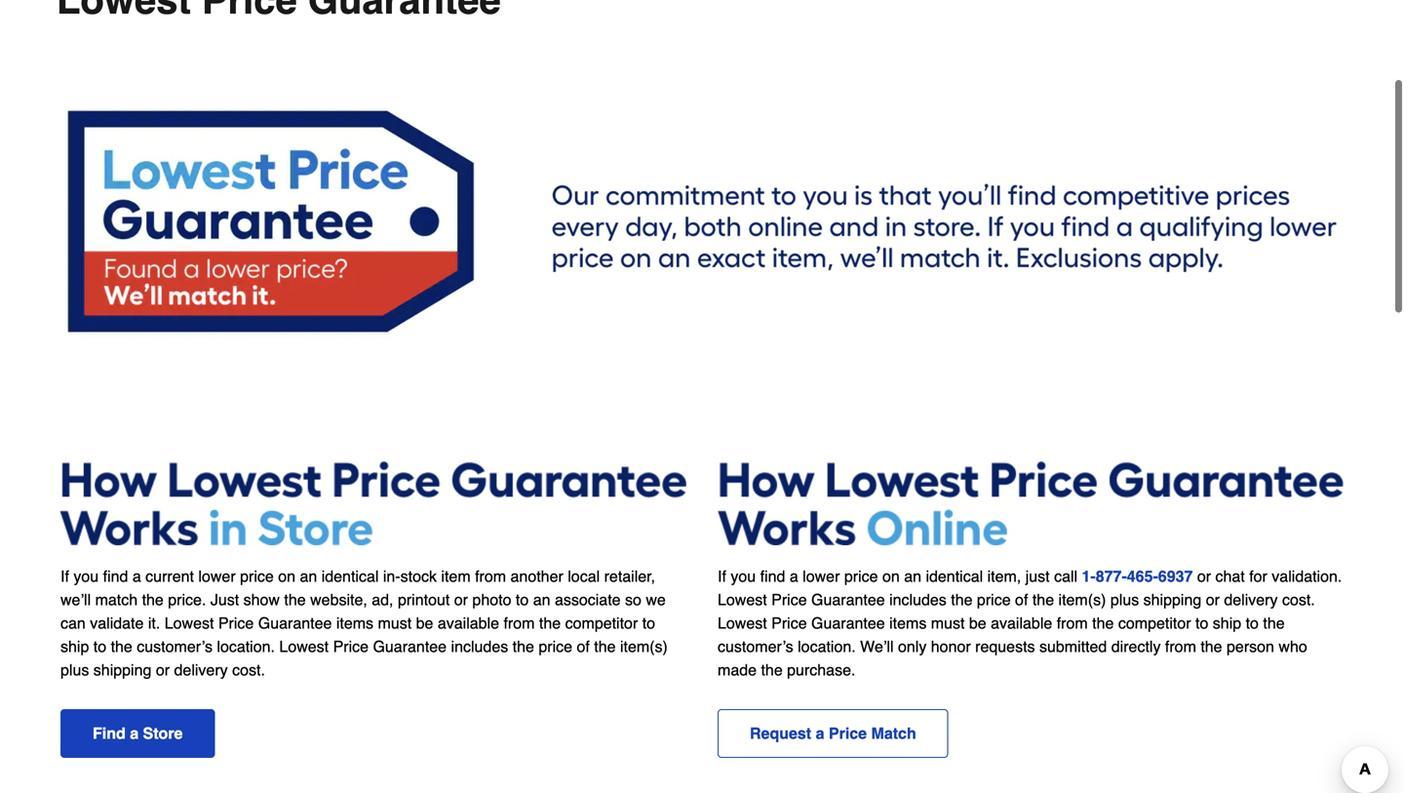 Task type: describe. For each thing, give the bounding box(es) containing it.
of inside or chat for validation.​ lowest price guarantee includes the price of the item(s) plus shipping or delivery cost. lowest price guarantee items must be available from the competitor to ship to the customer's location. we'll only honor requests submitted directly from the person who made the purchase.
[[1016, 591, 1029, 609]]

competitor inside or chat for validation.​ lowest price guarantee includes the price of the item(s) plus shipping or delivery cost. lowest price guarantee items must be available from the competitor to ship to the customer's location. we'll only honor requests submitted directly from the person who made the purchase.
[[1119, 614, 1192, 632]]

find a store link
[[60, 709, 215, 758]]

must inside if you find a current lower price on an identical in-stock item from another local retailer, we'll match the price. just show the website, ad, printout or photo to an associate so we can validate it. lowest price guarantee items must be available from the competitor to ship to the customer's location. lowest price guarantee includes the price of the item(s) plus shipping or delivery cost.
[[378, 614, 412, 632]]

you for if you find a lower price on an identical item, just call 1-877-465-6937
[[731, 567, 756, 585]]

from right the directly
[[1166, 637, 1197, 655]]

delivery inside or chat for validation.​ lowest price guarantee includes the price of the item(s) plus shipping or delivery cost. lowest price guarantee items must be available from the competitor to ship to the customer's location. we'll only honor requests submitted directly from the person who made the purchase.
[[1225, 591, 1279, 609]]

competitor inside if you find a current lower price on an identical in-stock item from another local retailer, we'll match the price. just show the website, ad, printout or photo to an associate so we can validate it. lowest price guarantee items must be available from the competitor to ship to the customer's location. lowest price guarantee includes the price of the item(s) plus shipping or delivery cost.
[[565, 614, 638, 632]]

find a store
[[93, 724, 183, 742]]

if you find a qualifying lower price on an exact item, we'll match it. exclusions apply. image
[[57, 53, 1348, 403]]

1-877-465-6937 link
[[1083, 567, 1194, 585]]

we
[[646, 591, 666, 609]]

if for if you find a lower price on an identical item, just call 1-877-465-6937
[[718, 567, 727, 585]]

from up submitted at the right of page
[[1057, 614, 1089, 632]]

available inside if you find a current lower price on an identical in-stock item from another local retailer, we'll match the price. just show the website, ad, printout or photo to an associate so we can validate it. lowest price guarantee items must be available from the competitor to ship to the customer's location. lowest price guarantee includes the price of the item(s) plus shipping or delivery cost.
[[438, 614, 500, 632]]

we'll
[[60, 591, 91, 609]]

can
[[60, 614, 86, 632]]

item,
[[988, 567, 1022, 585]]

be inside if you find a current lower price on an identical in-stock item from another local retailer, we'll match the price. just show the website, ad, printout or photo to an associate so we can validate it. lowest price guarantee items must be available from the competitor to ship to the customer's location. lowest price guarantee includes the price of the item(s) plus shipping or delivery cost.
[[416, 614, 434, 632]]

1 horizontal spatial an
[[533, 591, 551, 609]]

just
[[211, 591, 239, 609]]

we'll
[[861, 637, 894, 655]]

associate
[[555, 591, 621, 609]]

if you find a lower price on an identical item, just call 1-877-465-6937
[[718, 567, 1194, 585]]

item
[[441, 567, 471, 585]]

or down it.
[[156, 661, 170, 679]]

or chat for validation.​ lowest price guarantee includes the price of the item(s) plus shipping or delivery cost. lowest price guarantee items must be available from the competitor to ship to the customer's location. we'll only honor requests submitted directly from the person who made the purchase.
[[718, 567, 1343, 679]]

if you find a current lower price on an identical in-stock item from another local retailer, we'll match the price. just show the website, ad, printout or photo to an associate so we can validate it. lowest price guarantee items must be available from the competitor to ship to the customer's location. lowest price guarantee includes the price of the item(s) plus shipping or delivery cost.
[[60, 567, 668, 679]]

requests
[[976, 637, 1036, 655]]

items inside if you find a current lower price on an identical in-stock item from another local retailer, we'll match the price. just show the website, ad, printout or photo to an associate so we can validate it. lowest price guarantee items must be available from the competitor to ship to the customer's location. lowest price guarantee includes the price of the item(s) plus shipping or delivery cost.
[[336, 614, 374, 632]]

available inside or chat for validation.​ lowest price guarantee includes the price of the item(s) plus shipping or delivery cost. lowest price guarantee items must be available from the competitor to ship to the customer's location. we'll only honor requests submitted directly from the person who made the purchase.
[[991, 614, 1053, 632]]

0 horizontal spatial an
[[300, 567, 317, 585]]

show
[[244, 591, 280, 609]]

validation.​
[[1273, 567, 1343, 585]]

shipping inside if you find a current lower price on an identical in-stock item from another local retailer, we'll match the price. just show the website, ad, printout or photo to an associate so we can validate it. lowest price guarantee items must be available from the competitor to ship to the customer's location. lowest price guarantee includes the price of the item(s) plus shipping or delivery cost.
[[93, 661, 152, 679]]

honor
[[932, 637, 971, 655]]

from down photo on the bottom left
[[504, 614, 535, 632]]

465-
[[1128, 567, 1159, 585]]

price.
[[168, 591, 206, 609]]

items inside or chat for validation.​ lowest price guarantee includes the price of the item(s) plus shipping or delivery cost. lowest price guarantee items must be available from the competitor to ship to the customer's location. we'll only honor requests submitted directly from the person who made the purchase.
[[890, 614, 927, 632]]

request
[[750, 724, 812, 742]]

cost. inside or chat for validation.​ lowest price guarantee includes the price of the item(s) plus shipping or delivery cost. lowest price guarantee items must be available from the competitor to ship to the customer's location. we'll only honor requests submitted directly from the person who made the purchase.
[[1283, 591, 1316, 609]]

match
[[872, 724, 917, 742]]

purchase.
[[788, 661, 856, 679]]

price down associate
[[539, 638, 573, 656]]

or left chat
[[1198, 567, 1212, 585]]

ship inside or chat for validation.​ lowest price guarantee includes the price of the item(s) plus shipping or delivery cost. lowest price guarantee items must be available from the competitor to ship to the customer's location. we'll only honor requests submitted directly from the person who made the purchase.
[[1214, 614, 1242, 632]]

submitted
[[1040, 637, 1108, 655]]

find for lower
[[761, 567, 786, 585]]

includes inside or chat for validation.​ lowest price guarantee includes the price of the item(s) plus shipping or delivery cost. lowest price guarantee items must be available from the competitor to ship to the customer's location. we'll only honor requests submitted directly from the person who made the purchase.
[[890, 591, 947, 609]]

1 on from the left
[[883, 567, 900, 585]]

price up the we'll
[[845, 567, 879, 585]]

stock
[[401, 567, 437, 585]]

cost. inside if you find a current lower price on an identical in-stock item from another local retailer, we'll match the price. just show the website, ad, printout or photo to an associate so we can validate it. lowest price guarantee items must be available from the competitor to ship to the customer's location. lowest price guarantee includes the price of the item(s) plus shipping or delivery cost.
[[232, 661, 265, 679]]

local
[[568, 567, 600, 585]]

plus inside if you find a current lower price on an identical in-stock item from another local retailer, we'll match the price. just show the website, ad, printout or photo to an associate so we can validate it. lowest price guarantee items must be available from the competitor to ship to the customer's location. lowest price guarantee includes the price of the item(s) plus shipping or delivery cost.
[[60, 661, 89, 679]]

retailer,
[[605, 567, 656, 585]]

how lowest price guarantee works online. image
[[718, 461, 1344, 545]]



Task type: locate. For each thing, give the bounding box(es) containing it.
customer's
[[718, 637, 794, 655], [137, 638, 213, 656]]

plus inside or chat for validation.​ lowest price guarantee includes the price of the item(s) plus shipping or delivery cost. lowest price guarantee items must be available from the competitor to ship to the customer's location. we'll only honor requests submitted directly from the person who made the purchase.
[[1111, 591, 1140, 609]]

plus down can
[[60, 661, 89, 679]]

cost.
[[1283, 591, 1316, 609], [232, 661, 265, 679]]

items up only
[[890, 614, 927, 632]]

lowest
[[718, 591, 768, 609], [718, 614, 768, 632], [165, 614, 214, 632], [279, 638, 329, 656]]

current
[[146, 567, 194, 585]]

photo
[[473, 591, 512, 609]]

printout
[[398, 591, 450, 609]]

location. up 'purchase.'
[[798, 637, 856, 655]]

1 customer's from the left
[[718, 637, 794, 655]]

from up photo on the bottom left
[[475, 567, 506, 585]]

an down another
[[533, 591, 551, 609]]

delivery inside if you find a current lower price on an identical in-stock item from another local retailer, we'll match the price. just show the website, ad, printout or photo to an associate so we can validate it. lowest price guarantee items must be available from the competitor to ship to the customer's location. lowest price guarantee includes the price of the item(s) plus shipping or delivery cost.
[[174, 661, 228, 679]]

price
[[845, 567, 879, 585], [240, 567, 274, 585], [978, 591, 1011, 609], [539, 638, 573, 656]]

how lowest price guarantee works in store. image
[[60, 461, 687, 545]]

competitor up the directly
[[1119, 614, 1192, 632]]

if
[[718, 567, 727, 585], [60, 567, 69, 585]]

1 available from the left
[[991, 614, 1053, 632]]

1 horizontal spatial includes
[[890, 591, 947, 609]]

on
[[883, 567, 900, 585], [278, 567, 296, 585]]

0 vertical spatial includes
[[890, 591, 947, 609]]

lower
[[803, 567, 840, 585], [198, 567, 236, 585]]

0 vertical spatial of
[[1016, 591, 1029, 609]]

or
[[1198, 567, 1212, 585], [1207, 591, 1220, 609], [454, 591, 468, 609], [156, 661, 170, 679]]

1 lower from the left
[[803, 567, 840, 585]]

1 vertical spatial cost.
[[232, 661, 265, 679]]

must inside or chat for validation.​ lowest price guarantee includes the price of the item(s) plus shipping or delivery cost. lowest price guarantee items must be available from the competitor to ship to the customer's location. we'll only honor requests submitted directly from the person who made the purchase.
[[932, 614, 965, 632]]

6937
[[1159, 567, 1194, 585]]

item(s)
[[1059, 591, 1107, 609], [620, 638, 668, 656]]

on up show on the bottom left
[[278, 567, 296, 585]]

1 horizontal spatial customer's
[[718, 637, 794, 655]]

2 competitor from the left
[[565, 614, 638, 632]]

0 horizontal spatial competitor
[[565, 614, 638, 632]]

0 horizontal spatial identical
[[322, 567, 379, 585]]

1 horizontal spatial shipping
[[1144, 591, 1202, 609]]

shipping inside or chat for validation.​ lowest price guarantee includes the price of the item(s) plus shipping or delivery cost. lowest price guarantee items must be available from the competitor to ship to the customer's location. we'll only honor requests submitted directly from the person who made the purchase.
[[1144, 591, 1202, 609]]

you for if you find a current lower price on an identical in-stock item from another local retailer, we'll match the price. just show the website, ad, printout or photo to an associate so we can validate it. lowest price guarantee items must be available from the competitor to ship to the customer's location. lowest price guarantee includes the price of the item(s) plus shipping or delivery cost.
[[74, 567, 99, 585]]

call
[[1055, 567, 1078, 585]]

who
[[1279, 637, 1308, 655]]

if up the we'll
[[60, 567, 69, 585]]

request a price match link
[[718, 709, 949, 758]]

1 horizontal spatial of
[[1016, 591, 1029, 609]]

0 horizontal spatial cost.
[[232, 661, 265, 679]]

be up honor
[[970, 614, 987, 632]]

1 horizontal spatial ship
[[1214, 614, 1242, 632]]

0 vertical spatial shipping
[[1144, 591, 1202, 609]]

cost. down show on the bottom left
[[232, 661, 265, 679]]

a inside if you find a current lower price on an identical in-stock item from another local retailer, we'll match the price. just show the website, ad, printout or photo to an associate so we can validate it. lowest price guarantee items must be available from the competitor to ship to the customer's location. lowest price guarantee includes the price of the item(s) plus shipping or delivery cost.
[[133, 567, 141, 585]]

identical inside if you find a current lower price on an identical in-stock item from another local retailer, we'll match the price. just show the website, ad, printout or photo to an associate so we can validate it. lowest price guarantee items must be available from the competitor to ship to the customer's location. lowest price guarantee includes the price of the item(s) plus shipping or delivery cost.
[[322, 567, 379, 585]]

0 horizontal spatial if
[[60, 567, 69, 585]]

ship down can
[[60, 638, 89, 656]]

location. inside or chat for validation.​ lowest price guarantee includes the price of the item(s) plus shipping or delivery cost. lowest price guarantee items must be available from the competitor to ship to the customer's location. we'll only honor requests submitted directly from the person who made the purchase.
[[798, 637, 856, 655]]

you inside if you find a current lower price on an identical in-stock item from another local retailer, we'll match the price. just show the website, ad, printout or photo to an associate so we can validate it. lowest price guarantee items must be available from the competitor to ship to the customer's location. lowest price guarantee includes the price of the item(s) plus shipping or delivery cost.
[[74, 567, 99, 585]]

1 horizontal spatial plus
[[1111, 591, 1140, 609]]

2 lower from the left
[[198, 567, 236, 585]]

1 identical from the left
[[926, 567, 984, 585]]

so
[[625, 591, 642, 609]]

on up the we'll
[[883, 567, 900, 585]]

0 vertical spatial delivery
[[1225, 591, 1279, 609]]

location. down show on the bottom left
[[217, 638, 275, 656]]

2 on from the left
[[278, 567, 296, 585]]

items down website, on the left of the page
[[336, 614, 374, 632]]

it.
[[148, 614, 160, 632]]

price
[[772, 591, 807, 609], [772, 614, 807, 632], [218, 614, 254, 632], [333, 638, 369, 656], [829, 724, 867, 742]]

plus
[[1111, 591, 1140, 609], [60, 661, 89, 679]]

ship
[[1214, 614, 1242, 632], [60, 638, 89, 656]]

1 horizontal spatial on
[[883, 567, 900, 585]]

2 customer's from the left
[[137, 638, 213, 656]]

competitor
[[1119, 614, 1192, 632], [565, 614, 638, 632]]

directly
[[1112, 637, 1161, 655]]

ad,
[[372, 591, 394, 609]]

plus down 1-877-465-6937 link
[[1111, 591, 1140, 609]]

1 you from the left
[[731, 567, 756, 585]]

find inside if you find a current lower price on an identical in-stock item from another local retailer, we'll match the price. just show the website, ad, printout or photo to an associate so we can validate it. lowest price guarantee items must be available from the competitor to ship to the customer's location. lowest price guarantee includes the price of the item(s) plus shipping or delivery cost.
[[103, 567, 128, 585]]

1 horizontal spatial item(s)
[[1059, 591, 1107, 609]]

1 horizontal spatial be
[[970, 614, 987, 632]]

1 horizontal spatial location.
[[798, 637, 856, 655]]

1 vertical spatial shipping
[[93, 661, 152, 679]]

must down ad,
[[378, 614, 412, 632]]

2 must from the left
[[378, 614, 412, 632]]

lower up 'purchase.'
[[803, 567, 840, 585]]

location.
[[798, 637, 856, 655], [217, 638, 275, 656]]

match
[[95, 591, 138, 609]]

1 horizontal spatial cost.
[[1283, 591, 1316, 609]]

for
[[1250, 567, 1268, 585]]

shipping down 6937
[[1144, 591, 1202, 609]]

item(s) down so
[[620, 638, 668, 656]]

customer's down it.
[[137, 638, 213, 656]]

of down associate
[[577, 638, 590, 656]]

2 identical from the left
[[322, 567, 379, 585]]

0 vertical spatial cost.
[[1283, 591, 1316, 609]]

1 if from the left
[[718, 567, 727, 585]]

2 if from the left
[[60, 567, 69, 585]]

1 location. from the left
[[798, 637, 856, 655]]

0 horizontal spatial be
[[416, 614, 434, 632]]

1 vertical spatial plus
[[60, 661, 89, 679]]

2 find from the left
[[103, 567, 128, 585]]

of
[[1016, 591, 1029, 609], [577, 638, 590, 656]]

you up the we'll
[[74, 567, 99, 585]]

if inside if you find a current lower price on an identical in-stock item from another local retailer, we'll match the price. just show the website, ad, printout or photo to an associate so we can validate it. lowest price guarantee items must be available from the competitor to ship to the customer's location. lowest price guarantee includes the price of the item(s) plus shipping or delivery cost.
[[60, 567, 69, 585]]

customer's inside if you find a current lower price on an identical in-stock item from another local retailer, we'll match the price. just show the website, ad, printout or photo to an associate so we can validate it. lowest price guarantee items must be available from the competitor to ship to the customer's location. lowest price guarantee includes the price of the item(s) plus shipping or delivery cost.
[[137, 638, 213, 656]]

available down photo on the bottom left
[[438, 614, 500, 632]]

customer's inside or chat for validation.​ lowest price guarantee includes the price of the item(s) plus shipping or delivery cost. lowest price guarantee items must be available from the competitor to ship to the customer's location. we'll only honor requests submitted directly from the person who made the purchase.
[[718, 637, 794, 655]]

1 find from the left
[[761, 567, 786, 585]]

0 horizontal spatial you
[[74, 567, 99, 585]]

0 horizontal spatial of
[[577, 638, 590, 656]]

ship up person
[[1214, 614, 1242, 632]]

1 horizontal spatial competitor
[[1119, 614, 1192, 632]]

customer's up made
[[718, 637, 794, 655]]

2 items from the left
[[336, 614, 374, 632]]

cost. down the validation.​
[[1283, 591, 1316, 609]]

0 horizontal spatial item(s)
[[620, 638, 668, 656]]

1 be from the left
[[970, 614, 987, 632]]

of down just
[[1016, 591, 1029, 609]]

or down chat
[[1207, 591, 1220, 609]]

0 horizontal spatial plus
[[60, 661, 89, 679]]

1 vertical spatial item(s)
[[620, 638, 668, 656]]

items
[[890, 614, 927, 632], [336, 614, 374, 632]]

1 horizontal spatial must
[[932, 614, 965, 632]]

website,
[[310, 591, 368, 609]]

shipping down 'validate'
[[93, 661, 152, 679]]

1 vertical spatial delivery
[[174, 661, 228, 679]]

if right the retailer,
[[718, 567, 727, 585]]

or down item
[[454, 591, 468, 609]]

person
[[1227, 637, 1275, 655]]

available up requests
[[991, 614, 1053, 632]]

2 you from the left
[[74, 567, 99, 585]]

2 location. from the left
[[217, 638, 275, 656]]

1 vertical spatial includes
[[451, 638, 509, 656]]

includes
[[890, 591, 947, 609], [451, 638, 509, 656]]

available
[[991, 614, 1053, 632], [438, 614, 500, 632]]

0 horizontal spatial location.
[[217, 638, 275, 656]]

be down 'printout'
[[416, 614, 434, 632]]

1 horizontal spatial if
[[718, 567, 727, 585]]

1 horizontal spatial lower
[[803, 567, 840, 585]]

ship inside if you find a current lower price on an identical in-stock item from another local retailer, we'll match the price. just show the website, ad, printout or photo to an associate so we can validate it. lowest price guarantee items must be available from the competitor to ship to the customer's location. lowest price guarantee includes the price of the item(s) plus shipping or delivery cost.
[[60, 638, 89, 656]]

store
[[143, 724, 183, 742]]

delivery
[[1225, 591, 1279, 609], [174, 661, 228, 679]]

you up made
[[731, 567, 756, 585]]

1 horizontal spatial find
[[761, 567, 786, 585]]

0 horizontal spatial ship
[[60, 638, 89, 656]]

0 vertical spatial plus
[[1111, 591, 1140, 609]]

the
[[952, 591, 973, 609], [1033, 591, 1055, 609], [142, 591, 164, 609], [284, 591, 306, 609], [1093, 614, 1115, 632], [1264, 614, 1286, 632], [539, 614, 561, 632], [1201, 637, 1223, 655], [111, 638, 133, 656], [513, 638, 535, 656], [594, 638, 616, 656], [761, 661, 783, 679]]

you
[[731, 567, 756, 585], [74, 567, 99, 585]]

a
[[790, 567, 799, 585], [133, 567, 141, 585], [816, 724, 825, 742], [130, 724, 139, 742]]

just
[[1026, 567, 1050, 585]]

1 horizontal spatial identical
[[926, 567, 984, 585]]

must
[[932, 614, 965, 632], [378, 614, 412, 632]]

0 vertical spatial item(s)
[[1059, 591, 1107, 609]]

1 horizontal spatial delivery
[[1225, 591, 1279, 609]]

0 horizontal spatial delivery
[[174, 661, 228, 679]]

delivery down the "for"
[[1225, 591, 1279, 609]]

from
[[475, 567, 506, 585], [1057, 614, 1089, 632], [504, 614, 535, 632], [1166, 637, 1197, 655]]

0 horizontal spatial includes
[[451, 638, 509, 656]]

competitor down associate
[[565, 614, 638, 632]]

validate
[[90, 614, 144, 632]]

includes inside if you find a current lower price on an identical in-stock item from another local retailer, we'll match the price. just show the website, ad, printout or photo to an associate so we can validate it. lowest price guarantee items must be available from the competitor to ship to the customer's location. lowest price guarantee includes the price of the item(s) plus shipping or delivery cost.
[[451, 638, 509, 656]]

2 available from the left
[[438, 614, 500, 632]]

an up only
[[905, 567, 922, 585]]

1 competitor from the left
[[1119, 614, 1192, 632]]

2 horizontal spatial an
[[905, 567, 922, 585]]

identical up website, on the left of the page
[[322, 567, 379, 585]]

an
[[905, 567, 922, 585], [300, 567, 317, 585], [533, 591, 551, 609]]

1 items from the left
[[890, 614, 927, 632]]

0 horizontal spatial available
[[438, 614, 500, 632]]

guarantee
[[812, 591, 886, 609], [812, 614, 886, 632], [258, 614, 332, 632], [373, 638, 447, 656]]

price up show on the bottom left
[[240, 567, 274, 585]]

0 vertical spatial ship
[[1214, 614, 1242, 632]]

be
[[970, 614, 987, 632], [416, 614, 434, 632]]

item(s) down 1-
[[1059, 591, 1107, 609]]

another
[[511, 567, 564, 585]]

0 horizontal spatial shipping
[[93, 661, 152, 679]]

1 horizontal spatial items
[[890, 614, 927, 632]]

find
[[761, 567, 786, 585], [103, 567, 128, 585]]

877-
[[1096, 567, 1128, 585]]

0 horizontal spatial must
[[378, 614, 412, 632]]

0 horizontal spatial on
[[278, 567, 296, 585]]

item(s) inside or chat for validation.​ lowest price guarantee includes the price of the item(s) plus shipping or delivery cost. lowest price guarantee items must be available from the competitor to ship to the customer's location. we'll only honor requests submitted directly from the person who made the purchase.
[[1059, 591, 1107, 609]]

of inside if you find a current lower price on an identical in-stock item from another local retailer, we'll match the price. just show the website, ad, printout or photo to an associate so we can validate it. lowest price guarantee items must be available from the competitor to ship to the customer's location. lowest price guarantee includes the price of the item(s) plus shipping or delivery cost.
[[577, 638, 590, 656]]

in-
[[383, 567, 401, 585]]

made
[[718, 661, 757, 679]]

find for current
[[103, 567, 128, 585]]

price down the item,
[[978, 591, 1011, 609]]

1 must from the left
[[932, 614, 965, 632]]

identical
[[926, 567, 984, 585], [322, 567, 379, 585]]

on inside if you find a current lower price on an identical in-stock item from another local retailer, we'll match the price. just show the website, ad, printout or photo to an associate so we can validate it. lowest price guarantee items must be available from the competitor to ship to the customer's location. lowest price guarantee includes the price of the item(s) plus shipping or delivery cost.
[[278, 567, 296, 585]]

location. inside if you find a current lower price on an identical in-stock item from another local retailer, we'll match the price. just show the website, ad, printout or photo to an associate so we can validate it. lowest price guarantee items must be available from the competitor to ship to the customer's location. lowest price guarantee includes the price of the item(s) plus shipping or delivery cost.
[[217, 638, 275, 656]]

1 vertical spatial of
[[577, 638, 590, 656]]

request a price match
[[750, 724, 917, 742]]

includes down photo on the bottom left
[[451, 638, 509, 656]]

0 horizontal spatial lower
[[198, 567, 236, 585]]

price inside or chat for validation.​ lowest price guarantee includes the price of the item(s) plus shipping or delivery cost. lowest price guarantee items must be available from the competitor to ship to the customer's location. we'll only honor requests submitted directly from the person who made the purchase.
[[978, 591, 1011, 609]]

if for if you find a current lower price on an identical in-stock item from another local retailer, we'll match the price. just show the website, ad, printout or photo to an associate so we can validate it. lowest price guarantee items must be available from the competitor to ship to the customer's location. lowest price guarantee includes the price of the item(s) plus shipping or delivery cost.
[[60, 567, 69, 585]]

to
[[516, 591, 529, 609], [1196, 614, 1209, 632], [1246, 614, 1260, 632], [643, 614, 656, 632], [93, 638, 106, 656]]

an up website, on the left of the page
[[300, 567, 317, 585]]

0 horizontal spatial find
[[103, 567, 128, 585]]

be inside or chat for validation.​ lowest price guarantee includes the price of the item(s) plus shipping or delivery cost. lowest price guarantee items must be available from the competitor to ship to the customer's location. we'll only honor requests submitted directly from the person who made the purchase.
[[970, 614, 987, 632]]

lower up just
[[198, 567, 236, 585]]

includes down if you find a lower price on an identical item, just call 1-877-465-6937
[[890, 591, 947, 609]]

0 horizontal spatial customer's
[[137, 638, 213, 656]]

0 horizontal spatial items
[[336, 614, 374, 632]]

find
[[93, 724, 126, 742]]

lower inside if you find a current lower price on an identical in-stock item from another local retailer, we'll match the price. just show the website, ad, printout or photo to an associate so we can validate it. lowest price guarantee items must be available from the competitor to ship to the customer's location. lowest price guarantee includes the price of the item(s) plus shipping or delivery cost.
[[198, 567, 236, 585]]

item(s) inside if you find a current lower price on an identical in-stock item from another local retailer, we'll match the price. just show the website, ad, printout or photo to an associate so we can validate it. lowest price guarantee items must be available from the competitor to ship to the customer's location. lowest price guarantee includes the price of the item(s) plus shipping or delivery cost.
[[620, 638, 668, 656]]

shipping
[[1144, 591, 1202, 609], [93, 661, 152, 679]]

2 be from the left
[[416, 614, 434, 632]]

only
[[899, 637, 927, 655]]

must up honor
[[932, 614, 965, 632]]

1 horizontal spatial you
[[731, 567, 756, 585]]

1-
[[1083, 567, 1096, 585]]

1 horizontal spatial available
[[991, 614, 1053, 632]]

chat
[[1216, 567, 1246, 585]]

delivery down price.
[[174, 661, 228, 679]]

identical left the item,
[[926, 567, 984, 585]]

1 vertical spatial ship
[[60, 638, 89, 656]]



Task type: vqa. For each thing, say whether or not it's contained in the screenshot.
plus
yes



